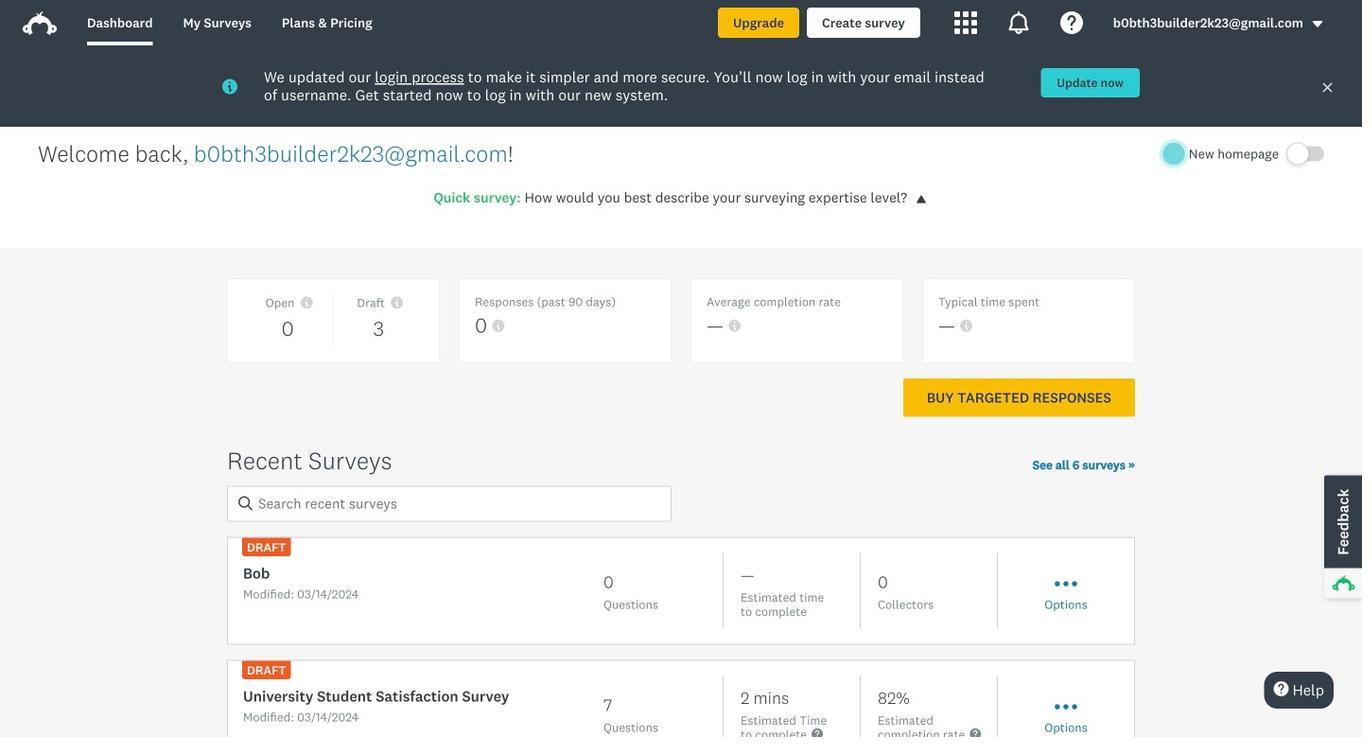 Task type: vqa. For each thing, say whether or not it's contained in the screenshot.
X image
yes



Task type: describe. For each thing, give the bounding box(es) containing it.
1 products icon image from the left
[[954, 11, 977, 34]]

dropdown arrow image
[[1311, 17, 1325, 31]]



Task type: locate. For each thing, give the bounding box(es) containing it.
Search recent surveys text field
[[227, 486, 672, 522]]

help icon image
[[1060, 11, 1083, 34]]

1 horizontal spatial products icon image
[[1007, 11, 1030, 34]]

x image
[[1322, 81, 1334, 94]]

surveymonkey logo image
[[23, 11, 57, 35]]

None field
[[227, 486, 672, 522]]

2 products icon image from the left
[[1007, 11, 1030, 34]]

0 horizontal spatial products icon image
[[954, 11, 977, 34]]

products icon image
[[954, 11, 977, 34], [1007, 11, 1030, 34]]



